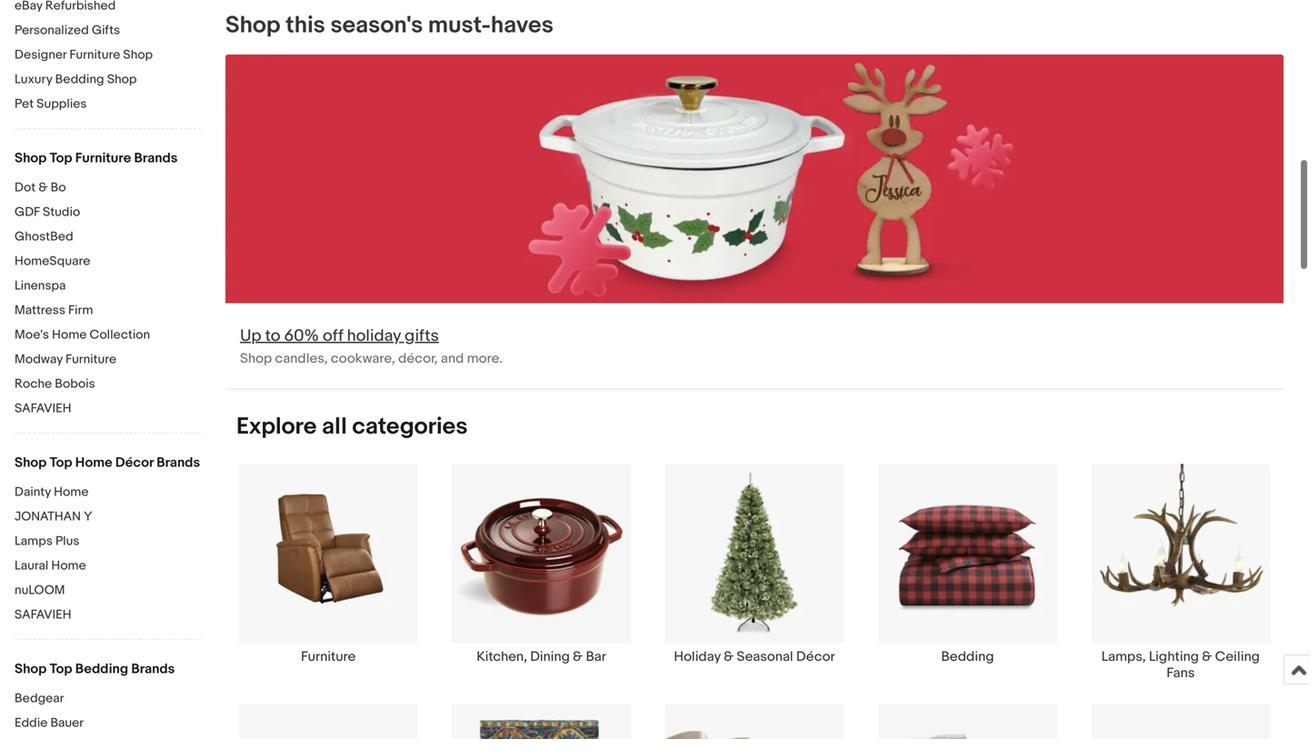Task type: locate. For each thing, give the bounding box(es) containing it.
brands
[[134, 150, 178, 166], [157, 455, 200, 471], [131, 661, 175, 678]]

cookware,
[[331, 350, 395, 367]]

lamps plus link
[[15, 534, 201, 551]]

& right holiday
[[724, 649, 734, 665]]

dainty home jonathan y lamps plus laural home nuloom safavieh
[[15, 485, 92, 623]]

y
[[84, 509, 92, 525]]

0 vertical spatial safavieh link
[[15, 401, 201, 418]]

1 vertical spatial safavieh
[[15, 608, 71, 623]]

3 top from the top
[[50, 661, 72, 678]]

list containing furniture
[[215, 463, 1295, 739]]

décor inside list
[[797, 649, 835, 665]]

shop
[[226, 11, 281, 39], [123, 47, 153, 63], [107, 72, 137, 87], [15, 150, 47, 166], [240, 350, 272, 367], [15, 455, 47, 471], [15, 661, 47, 678]]

2 safavieh link from the top
[[15, 608, 201, 625]]

this
[[286, 11, 325, 39]]

safavieh down roche
[[15, 401, 71, 417]]

furniture
[[69, 47, 120, 63], [75, 150, 131, 166], [66, 352, 116, 367], [301, 649, 356, 665]]

list
[[215, 463, 1295, 739]]

lamps, lighting & ceiling fans link
[[1075, 463, 1288, 681]]

safavieh inside dot & bo gdf studio ghostbed homesquare linenspa mattress firm moe's home collection modway furniture roche bobois safavieh
[[15, 401, 71, 417]]

shop top furniture brands
[[15, 150, 178, 166]]

safavieh
[[15, 401, 71, 417], [15, 608, 71, 623]]

1 vertical spatial brands
[[157, 455, 200, 471]]

eddie
[[15, 716, 48, 731]]

designer
[[15, 47, 67, 63]]

holiday
[[347, 326, 401, 346]]

homesquare
[[15, 254, 90, 269]]

shop up dot
[[15, 150, 47, 166]]

furniture link
[[222, 463, 435, 665]]

home inside dot & bo gdf studio ghostbed homesquare linenspa mattress firm moe's home collection modway furniture roche bobois safavieh
[[52, 327, 87, 343]]

candles,
[[275, 350, 328, 367]]

categories
[[352, 413, 468, 441]]

& left ceiling
[[1203, 649, 1212, 665]]

dainty
[[15, 485, 51, 500]]

2 vertical spatial brands
[[131, 661, 175, 678]]

1 top from the top
[[50, 150, 72, 166]]

1 safavieh from the top
[[15, 401, 71, 417]]

safavieh link down roche bobois link
[[15, 401, 201, 418]]

studio
[[43, 205, 80, 220]]

explore all categories
[[236, 413, 468, 441]]

top up dainty
[[50, 455, 72, 471]]

gdf studio link
[[15, 205, 201, 222]]

1 vertical spatial safavieh link
[[15, 608, 201, 625]]

dot & bo link
[[15, 180, 201, 197]]

2 top from the top
[[50, 455, 72, 471]]

shop down designer furniture shop link
[[107, 72, 137, 87]]

luxury bedding shop link
[[15, 72, 201, 89]]

bar
[[586, 649, 607, 665]]

0 horizontal spatial décor
[[115, 455, 154, 471]]

holiday
[[674, 649, 721, 665]]

lamps, lighting & ceiling fans
[[1102, 649, 1260, 681]]

None text field
[[226, 54, 1284, 389]]

shop up bedgear
[[15, 661, 47, 678]]

and
[[441, 350, 464, 367]]

home up y in the bottom of the page
[[54, 485, 89, 500]]

bobois
[[55, 377, 95, 392]]

décor
[[115, 455, 154, 471], [797, 649, 835, 665]]

& inside the 'lamps, lighting & ceiling fans'
[[1203, 649, 1212, 665]]

1 horizontal spatial décor
[[797, 649, 835, 665]]

safavieh down the nuloom
[[15, 608, 71, 623]]

personalized gifts designer furniture shop luxury bedding shop pet supplies
[[15, 23, 153, 112]]

personalized gifts link
[[15, 23, 201, 40]]

nuloom link
[[15, 583, 201, 600]]

shop top bedding brands
[[15, 661, 175, 678]]

décor right the seasonal
[[797, 649, 835, 665]]

bedding inside personalized gifts designer furniture shop luxury bedding shop pet supplies
[[55, 72, 104, 87]]

mattress
[[15, 303, 65, 318]]

1 vertical spatial top
[[50, 455, 72, 471]]

brands up dot & bo link
[[134, 150, 178, 166]]

jonathan
[[15, 509, 81, 525]]

bedding
[[55, 72, 104, 87], [942, 649, 994, 665], [75, 661, 128, 678]]

brands up dainty home link
[[157, 455, 200, 471]]

ceiling
[[1216, 649, 1260, 665]]

gdf
[[15, 205, 40, 220]]

all
[[322, 413, 347, 441]]

bedding link
[[861, 463, 1075, 665]]

firm
[[68, 303, 93, 318]]

bedding inside list
[[942, 649, 994, 665]]

1 vertical spatial décor
[[797, 649, 835, 665]]

& left bo
[[39, 180, 48, 196]]

0 vertical spatial brands
[[134, 150, 178, 166]]

&
[[39, 180, 48, 196], [573, 649, 583, 665], [724, 649, 734, 665], [1203, 649, 1212, 665]]

shop down personalized gifts link
[[123, 47, 153, 63]]

roche
[[15, 377, 52, 392]]

décor up dainty home link
[[115, 455, 154, 471]]

home down plus at bottom
[[51, 558, 86, 574]]

must-
[[428, 11, 491, 39]]

& left bar on the left of page
[[573, 649, 583, 665]]

décor for home
[[115, 455, 154, 471]]

0 vertical spatial décor
[[115, 455, 154, 471]]

brands for shop top bedding brands
[[131, 661, 175, 678]]

0 vertical spatial top
[[50, 150, 72, 166]]

top up bo
[[50, 150, 72, 166]]

linenspa
[[15, 278, 66, 294]]

shop this season's must-haves
[[226, 11, 554, 39]]

plus
[[55, 534, 80, 549]]

2 vertical spatial top
[[50, 661, 72, 678]]

furniture inside personalized gifts designer furniture shop luxury bedding shop pet supplies
[[69, 47, 120, 63]]

gifts
[[92, 23, 120, 38]]

bedgear
[[15, 691, 64, 707]]

linenspa link
[[15, 278, 201, 296]]

laural
[[15, 558, 48, 574]]

shop down up in the left of the page
[[240, 350, 272, 367]]

luxury
[[15, 72, 52, 87]]

season's
[[331, 11, 423, 39]]

shop inside up to 60% off holiday gifts shop candles, cookware, décor, and more.
[[240, 350, 272, 367]]

shop top home décor brands
[[15, 455, 200, 471]]

home
[[52, 327, 87, 343], [75, 455, 112, 471], [54, 485, 89, 500], [51, 558, 86, 574]]

ghostbed
[[15, 229, 73, 245]]

2 safavieh from the top
[[15, 608, 71, 623]]

top up bedgear
[[50, 661, 72, 678]]

jonathan y link
[[15, 509, 201, 527]]

kitchen,
[[477, 649, 527, 665]]

home down firm
[[52, 327, 87, 343]]

safavieh link
[[15, 401, 201, 418], [15, 608, 201, 625]]

safavieh link down nuloom link on the bottom of page
[[15, 608, 201, 625]]

furniture inside dot & bo gdf studio ghostbed homesquare linenspa mattress firm moe's home collection modway furniture roche bobois safavieh
[[66, 352, 116, 367]]

brands up the bedgear link
[[131, 661, 175, 678]]

0 vertical spatial safavieh
[[15, 401, 71, 417]]

kitchen, dining & bar link
[[435, 463, 648, 665]]

roche bobois link
[[15, 377, 201, 394]]

top for furniture
[[50, 150, 72, 166]]

pet supplies link
[[15, 96, 201, 114]]

pet
[[15, 96, 34, 112]]

seasonal
[[737, 649, 794, 665]]

personalized
[[15, 23, 89, 38]]



Task type: vqa. For each thing, say whether or not it's contained in the screenshot.
leftmost Décor
yes



Task type: describe. For each thing, give the bounding box(es) containing it.
lamps
[[15, 534, 53, 549]]

1 safavieh link from the top
[[15, 401, 201, 418]]

mattress firm link
[[15, 303, 201, 320]]

shop up dainty
[[15, 455, 47, 471]]

up to 60% off holiday gifts shop candles, cookware, décor, and more.
[[240, 326, 503, 367]]

& inside 'link'
[[573, 649, 583, 665]]

bedgear eddie bauer
[[15, 691, 84, 731]]

furniture inside list
[[301, 649, 356, 665]]

home up dainty home link
[[75, 455, 112, 471]]

holiday & seasonal décor
[[674, 649, 835, 665]]

off
[[323, 326, 343, 346]]

dot & bo gdf studio ghostbed homesquare linenspa mattress firm moe's home collection modway furniture roche bobois safavieh
[[15, 180, 150, 417]]

eddie bauer link
[[15, 716, 201, 733]]

collection
[[90, 327, 150, 343]]

top for home
[[50, 455, 72, 471]]

moe's home collection link
[[15, 327, 201, 345]]

shop left this on the left top of page
[[226, 11, 281, 39]]

modway
[[15, 352, 63, 367]]

lighting
[[1149, 649, 1199, 665]]

kitchen, dining & bar
[[477, 649, 607, 665]]

dining
[[530, 649, 570, 665]]

60%
[[284, 326, 319, 346]]

dainty home link
[[15, 485, 201, 502]]

supplies
[[37, 96, 87, 112]]

bo
[[51, 180, 66, 196]]

dot
[[15, 180, 36, 196]]

nuloom
[[15, 583, 65, 598]]

explore
[[236, 413, 317, 441]]

homesquare link
[[15, 254, 201, 271]]

fans
[[1167, 665, 1195, 681]]

modway furniture link
[[15, 352, 201, 369]]

gifts
[[405, 326, 439, 346]]

safavieh inside dainty home jonathan y lamps plus laural home nuloom safavieh
[[15, 608, 71, 623]]

moe's
[[15, 327, 49, 343]]

haves
[[491, 11, 554, 39]]

lamps,
[[1102, 649, 1146, 665]]

designer furniture shop link
[[15, 47, 201, 65]]

décor,
[[398, 350, 438, 367]]

up
[[240, 326, 262, 346]]

brands for shop top furniture brands
[[134, 150, 178, 166]]

holiday & seasonal décor link
[[648, 463, 861, 665]]

& inside dot & bo gdf studio ghostbed homesquare linenspa mattress firm moe's home collection modway furniture roche bobois safavieh
[[39, 180, 48, 196]]

bedgear link
[[15, 691, 201, 708]]

décor for seasonal
[[797, 649, 835, 665]]

laural home link
[[15, 558, 201, 576]]

bauer
[[50, 716, 84, 731]]

more.
[[467, 350, 503, 367]]

to
[[265, 326, 281, 346]]

top for bedding
[[50, 661, 72, 678]]

ghostbed link
[[15, 229, 201, 246]]

none text field containing up to 60% off holiday gifts
[[226, 54, 1284, 389]]



